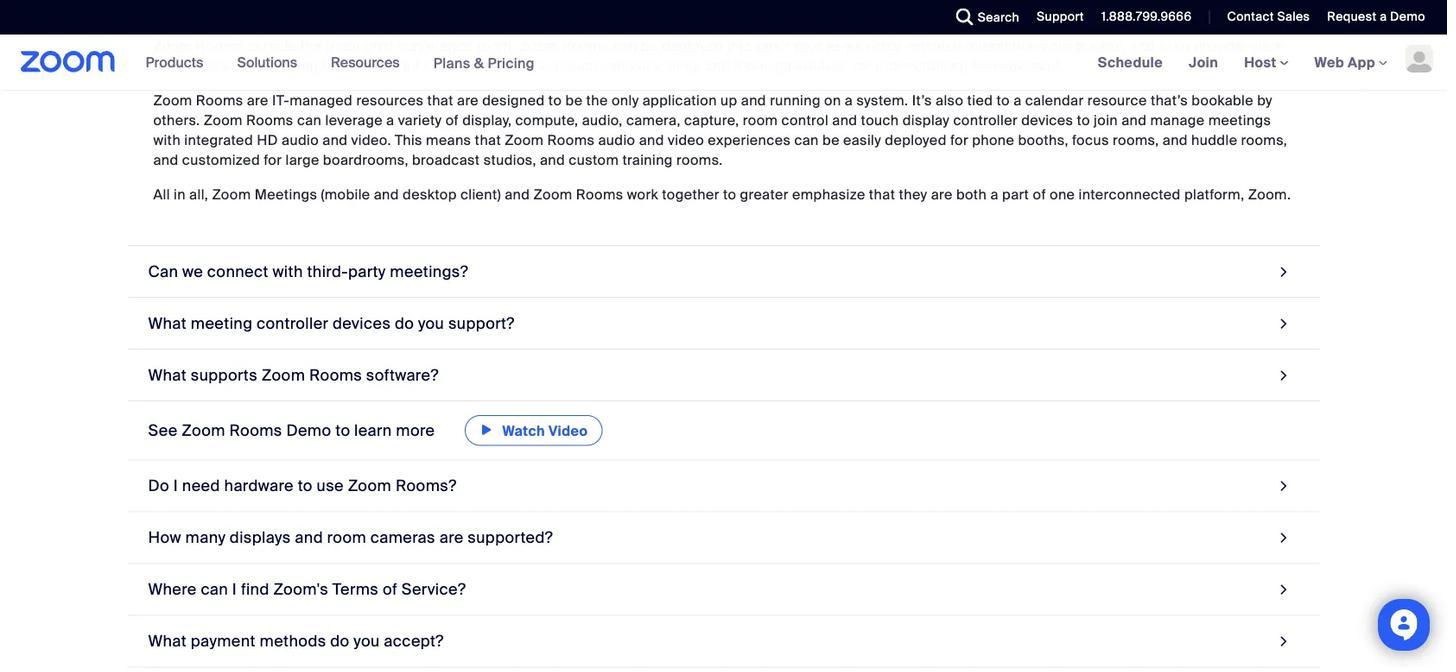 Task type: locate. For each thing, give the bounding box(es) containing it.
1 horizontal spatial do
[[395, 314, 414, 333]]

of right the 'terms'
[[383, 580, 398, 600]]

and
[[741, 92, 766, 110], [832, 111, 857, 130], [1122, 111, 1147, 130], [322, 131, 348, 149], [639, 131, 664, 149], [1163, 131, 1188, 149], [153, 151, 179, 169], [540, 151, 565, 169], [374, 186, 399, 204], [505, 186, 530, 204], [295, 528, 323, 548]]

3 right image from the top
[[1276, 527, 1292, 550]]

do right methods
[[330, 632, 350, 652]]

controller up what supports zoom rooms software?
[[257, 314, 329, 333]]

rooms up integrated
[[196, 92, 243, 110]]

control
[[782, 111, 829, 130]]

with down others.
[[153, 131, 181, 149]]

of left one
[[1033, 186, 1046, 204]]

what
[[148, 314, 187, 333], [148, 365, 187, 385], [148, 632, 187, 652]]

0 horizontal spatial devices
[[333, 314, 391, 333]]

client)
[[460, 186, 501, 204]]

0 vertical spatial devices
[[1021, 111, 1073, 130]]

and down compute,
[[540, 151, 565, 169]]

manage
[[1150, 111, 1205, 130]]

zoom right see
[[182, 421, 225, 441]]

search
[[978, 9, 1020, 25]]

0 vertical spatial room
[[743, 111, 778, 130]]

rooms inside dropdown button
[[309, 365, 362, 385]]

1 vertical spatial room
[[327, 528, 366, 548]]

what inside dropdown button
[[148, 632, 187, 652]]

i right do
[[173, 476, 178, 496]]

focus
[[1072, 131, 1109, 149]]

devices down party on the top of page
[[333, 314, 391, 333]]

1 vertical spatial devices
[[333, 314, 391, 333]]

1 vertical spatial you
[[354, 632, 380, 652]]

0 vertical spatial can
[[297, 111, 322, 130]]

and right up
[[741, 92, 766, 110]]

i
[[173, 476, 178, 496], [232, 580, 237, 600]]

to up compute,
[[549, 92, 562, 110]]

1 vertical spatial be
[[823, 131, 840, 149]]

one
[[1050, 186, 1075, 204]]

request
[[1327, 9, 1377, 25]]

all,
[[189, 186, 208, 204]]

1.888.799.9666 button up schedule
[[1088, 0, 1196, 35]]

1 vertical spatial with
[[273, 262, 303, 282]]

you left "support?"
[[418, 314, 444, 333]]

you inside what meeting controller devices do you support? "dropdown button"
[[418, 314, 444, 333]]

1 horizontal spatial devices
[[1021, 111, 1073, 130]]

are up display, at top
[[457, 92, 479, 110]]

2 what from the top
[[148, 365, 187, 385]]

right image inside the "where can i find zoom's terms of service?" dropdown button
[[1276, 578, 1292, 602]]

0 vertical spatial be
[[565, 92, 583, 110]]

0 horizontal spatial you
[[354, 632, 380, 652]]

profile picture image
[[1406, 45, 1433, 73]]

and down studios,
[[505, 186, 530, 204]]

room inside zoom rooms are it-managed resources that are designed to be the only application up and running on a system. it's also tied to a calendar resource that's bookable by others. zoom rooms can leverage a variety of display, compute, audio, camera, capture, room control and touch display controller devices to join and manage meetings with integrated hd audio and video. this means that zoom rooms audio and video experiences can be easily deployed for phone booths, focus rooms, and huddle rooms, and customized for large boardrooms, broadcast studios, and custom training rooms.
[[743, 111, 778, 130]]

1 horizontal spatial you
[[418, 314, 444, 333]]

boardrooms,
[[323, 151, 409, 169]]

experiences
[[708, 131, 791, 149]]

to up focus
[[1077, 111, 1090, 130]]

capture,
[[684, 111, 739, 130]]

accept?
[[384, 632, 444, 652]]

2 vertical spatial right image
[[1276, 578, 1292, 602]]

zoom inside dropdown button
[[262, 365, 305, 385]]

controller down tied
[[953, 111, 1018, 130]]

2 vertical spatial what
[[148, 632, 187, 652]]

1 vertical spatial right image
[[1276, 475, 1292, 498]]

what inside dropdown button
[[148, 365, 187, 385]]

zoom logo image
[[21, 51, 115, 73]]

0 vertical spatial right image
[[1276, 312, 1292, 335]]

many
[[185, 528, 226, 548]]

0 horizontal spatial rooms,
[[1113, 131, 1159, 149]]

0 vertical spatial what
[[148, 314, 187, 333]]

the
[[586, 92, 608, 110]]

2 vertical spatial of
[[383, 580, 398, 600]]

what up see
[[148, 365, 187, 385]]

right image inside what meeting controller devices do you support? "dropdown button"
[[1276, 312, 1292, 335]]

0 vertical spatial with
[[153, 131, 181, 149]]

right image for accept?
[[1276, 630, 1292, 654]]

zoom right use
[[348, 476, 392, 496]]

1 horizontal spatial be
[[823, 131, 840, 149]]

1 horizontal spatial rooms,
[[1241, 131, 1287, 149]]

that left "they"
[[869, 186, 895, 204]]

all
[[153, 186, 170, 204]]

right image
[[1276, 260, 1292, 283], [1276, 364, 1292, 387], [1276, 527, 1292, 550], [1276, 630, 1292, 654]]

zoom up others.
[[153, 92, 192, 110]]

meetings
[[255, 186, 317, 204]]

do inside what meeting controller devices do you support? "dropdown button"
[[395, 314, 414, 333]]

2 horizontal spatial that
[[869, 186, 895, 204]]

what down can
[[148, 314, 187, 333]]

(mobile
[[321, 186, 370, 204]]

rooms,
[[1113, 131, 1159, 149], [1241, 131, 1287, 149]]

0 vertical spatial of
[[446, 111, 459, 130]]

running
[[770, 92, 821, 110]]

1 horizontal spatial room
[[743, 111, 778, 130]]

can down control on the right top of page
[[794, 131, 819, 149]]

desktop
[[403, 186, 457, 204]]

zoom up see zoom rooms demo to learn more
[[262, 365, 305, 385]]

rooms?
[[396, 476, 457, 496]]

room up the 'terms'
[[327, 528, 366, 548]]

to right tied
[[997, 92, 1010, 110]]

customized
[[182, 151, 260, 169]]

1 horizontal spatial of
[[446, 111, 459, 130]]

0 vertical spatial you
[[418, 314, 444, 333]]

1 vertical spatial do
[[330, 632, 350, 652]]

right image inside can we connect with third-party meetings? dropdown button
[[1276, 260, 1292, 283]]

with left third-
[[273, 262, 303, 282]]

demo up profile picture
[[1390, 9, 1426, 25]]

0 horizontal spatial controller
[[257, 314, 329, 333]]

of up means
[[446, 111, 459, 130]]

for left phone
[[950, 131, 969, 149]]

right image inside "how many displays and room cameras are supported?" dropdown button
[[1276, 527, 1292, 550]]

right image inside the do i need hardware to use zoom rooms? dropdown button
[[1276, 475, 1292, 498]]

0 vertical spatial demo
[[1390, 9, 1426, 25]]

2 horizontal spatial can
[[794, 131, 819, 149]]

devices
[[1021, 111, 1073, 130], [333, 314, 391, 333]]

that down display, at top
[[475, 131, 501, 149]]

support link
[[1024, 0, 1088, 35], [1037, 9, 1084, 25]]

integrated
[[184, 131, 253, 149]]

interconnected
[[1079, 186, 1181, 204]]

what for what meeting controller devices do you support?
[[148, 314, 187, 333]]

0 horizontal spatial audio
[[282, 131, 319, 149]]

devices inside zoom rooms are it-managed resources that are designed to be the only application up and running on a system. it's also tied to a calendar resource that's bookable by others. zoom rooms can leverage a variety of display, compute, audio, camera, capture, room control and touch display controller devices to join and manage meetings with integrated hd audio and video. this means that zoom rooms audio and video experiences can be easily deployed for phone booths, focus rooms, and huddle rooms, and customized for large boardrooms, broadcast studios, and custom training rooms.
[[1021, 111, 1073, 130]]

1 horizontal spatial controller
[[953, 111, 1018, 130]]

3 right image from the top
[[1276, 578, 1292, 602]]

be left the
[[565, 92, 583, 110]]

and down on
[[832, 111, 857, 130]]

do inside what payment methods do you accept? dropdown button
[[330, 632, 350, 652]]

0 horizontal spatial i
[[173, 476, 178, 496]]

resources
[[331, 53, 400, 71]]

deployed
[[885, 131, 947, 149]]

1 audio from the left
[[282, 131, 319, 149]]

a
[[1380, 9, 1387, 25], [845, 92, 853, 110], [1014, 92, 1022, 110], [386, 111, 394, 130], [991, 186, 999, 204]]

rooms down what meeting controller devices do you support?
[[309, 365, 362, 385]]

terms
[[332, 580, 379, 600]]

both
[[956, 186, 987, 204]]

1 what from the top
[[148, 314, 187, 333]]

1 horizontal spatial can
[[297, 111, 322, 130]]

0 horizontal spatial that
[[427, 92, 453, 110]]

right image for cameras
[[1276, 527, 1292, 550]]

what meeting controller devices do you support?
[[148, 314, 515, 333]]

and down resource
[[1122, 111, 1147, 130]]

you left accept?
[[354, 632, 380, 652]]

2 vertical spatial can
[[201, 580, 228, 600]]

what down where on the bottom
[[148, 632, 187, 652]]

see zoom rooms demo to learn more
[[148, 421, 439, 441]]

video
[[668, 131, 704, 149]]

2 right image from the top
[[1276, 475, 1292, 498]]

a left calendar
[[1014, 92, 1022, 110]]

0 horizontal spatial room
[[327, 528, 366, 548]]

0 vertical spatial do
[[395, 314, 414, 333]]

pricing
[[488, 54, 535, 72]]

be left "easily"
[[823, 131, 840, 149]]

do up software?
[[395, 314, 414, 333]]

3 what from the top
[[148, 632, 187, 652]]

video.
[[351, 131, 391, 149]]

to left use
[[298, 476, 313, 496]]

right image inside what payment methods do you accept? dropdown button
[[1276, 630, 1292, 654]]

displays
[[230, 528, 291, 548]]

of inside zoom rooms are it-managed resources that are designed to be the only application up and running on a system. it's also tied to a calendar resource that's bookable by others. zoom rooms can leverage a variety of display, compute, audio, camera, capture, room control and touch display controller devices to join and manage meetings with integrated hd audio and video. this means that zoom rooms audio and video experiences can be easily deployed for phone booths, focus rooms, and huddle rooms, and customized for large boardrooms, broadcast studios, and custom training rooms.
[[446, 111, 459, 130]]

room up the experiences
[[743, 111, 778, 130]]

1 vertical spatial controller
[[257, 314, 329, 333]]

right image inside what supports zoom rooms software? dropdown button
[[1276, 364, 1292, 387]]

2 right image from the top
[[1276, 364, 1292, 387]]

0 horizontal spatial for
[[264, 151, 282, 169]]

rooms, down join on the top right of the page
[[1113, 131, 1159, 149]]

to left greater
[[723, 186, 736, 204]]

payment
[[191, 632, 256, 652]]

0 vertical spatial that
[[427, 92, 453, 110]]

0 vertical spatial i
[[173, 476, 178, 496]]

1 right image from the top
[[1276, 260, 1292, 283]]

zoom down custom on the left of the page
[[534, 186, 573, 204]]

how
[[148, 528, 181, 548]]

1 vertical spatial demo
[[286, 421, 331, 441]]

bookable
[[1192, 92, 1254, 110]]

1 rooms, from the left
[[1113, 131, 1159, 149]]

1 horizontal spatial with
[[273, 262, 303, 282]]

rooms up custom on the left of the page
[[547, 131, 595, 149]]

find
[[241, 580, 269, 600]]

touch
[[861, 111, 899, 130]]

0 horizontal spatial of
[[383, 580, 398, 600]]

1 right image from the top
[[1276, 312, 1292, 335]]

where can i find zoom's terms of service?
[[148, 580, 466, 600]]

devices up booths,
[[1021, 111, 1073, 130]]

means
[[426, 131, 471, 149]]

calendar
[[1025, 92, 1084, 110]]

1 vertical spatial of
[[1033, 186, 1046, 204]]

for down hd
[[264, 151, 282, 169]]

demo up do i need hardware to use zoom rooms?
[[286, 421, 331, 441]]

we
[[182, 262, 203, 282]]

contact sales link
[[1214, 0, 1314, 35], [1227, 9, 1310, 25]]

0 horizontal spatial be
[[565, 92, 583, 110]]

do i need hardware to use zoom rooms? button
[[127, 461, 1320, 513]]

and right displays
[[295, 528, 323, 548]]

video
[[549, 422, 588, 441]]

and down boardrooms,
[[374, 186, 399, 204]]

what inside "dropdown button"
[[148, 314, 187, 333]]

do
[[395, 314, 414, 333], [330, 632, 350, 652]]

with inside dropdown button
[[273, 262, 303, 282]]

rooms, down meetings
[[1241, 131, 1287, 149]]

easily
[[843, 131, 881, 149]]

rooms up hd
[[246, 111, 293, 130]]

1 vertical spatial that
[[475, 131, 501, 149]]

plans
[[433, 54, 470, 72]]

are right cameras
[[439, 528, 464, 548]]

audio down audio,
[[598, 131, 635, 149]]

to left the learn
[[335, 421, 350, 441]]

0 vertical spatial controller
[[953, 111, 1018, 130]]

can
[[297, 111, 322, 130], [794, 131, 819, 149], [201, 580, 228, 600]]

all in all, zoom meetings (mobile and desktop client) and zoom rooms work together to greater emphasize that they are both a part of one interconnected platform, zoom.
[[153, 186, 1291, 204]]

right image
[[1276, 312, 1292, 335], [1276, 475, 1292, 498], [1276, 578, 1292, 602]]

4 right image from the top
[[1276, 630, 1292, 654]]

audio up "large"
[[282, 131, 319, 149]]

1 vertical spatial what
[[148, 365, 187, 385]]

that
[[427, 92, 453, 110], [475, 131, 501, 149], [869, 186, 895, 204]]

huddle
[[1192, 131, 1238, 149]]

product information navigation
[[133, 35, 548, 91]]

contact sales
[[1227, 9, 1310, 25]]

right image for service?
[[1276, 578, 1292, 602]]

0 horizontal spatial with
[[153, 131, 181, 149]]

1 horizontal spatial audio
[[598, 131, 635, 149]]

1 horizontal spatial i
[[232, 580, 237, 600]]

service?
[[402, 580, 466, 600]]

sales
[[1277, 9, 1310, 25]]

zoom
[[153, 92, 192, 110], [204, 111, 243, 130], [505, 131, 544, 149], [212, 186, 251, 204], [534, 186, 573, 204], [262, 365, 305, 385], [182, 421, 225, 441], [348, 476, 392, 496]]

do
[[148, 476, 169, 496]]

and up all
[[153, 151, 179, 169]]

room
[[743, 111, 778, 130], [327, 528, 366, 548]]

banner
[[0, 35, 1447, 91]]

cameras
[[370, 528, 435, 548]]

i left the find
[[232, 580, 237, 600]]

more
[[396, 421, 435, 441]]

watch video link
[[465, 416, 603, 446]]

can we connect with third-party meetings? button
[[127, 246, 1320, 298]]

that up variety
[[427, 92, 453, 110]]

together
[[662, 186, 719, 204]]

0 horizontal spatial can
[[201, 580, 228, 600]]

0 vertical spatial for
[[950, 131, 969, 149]]

play image
[[480, 420, 494, 441]]

can left the find
[[201, 580, 228, 600]]

what payment methods do you accept? button
[[127, 616, 1320, 668]]

zoom right all,
[[212, 186, 251, 204]]

can down managed
[[297, 111, 322, 130]]

1 vertical spatial for
[[264, 151, 282, 169]]

1 vertical spatial i
[[232, 580, 237, 600]]

demo
[[1390, 9, 1426, 25], [286, 421, 331, 441]]

0 horizontal spatial do
[[330, 632, 350, 652]]



Task type: vqa. For each thing, say whether or not it's contained in the screenshot.
with to the bottom
yes



Task type: describe. For each thing, give the bounding box(es) containing it.
booths,
[[1018, 131, 1069, 149]]

1 horizontal spatial for
[[950, 131, 969, 149]]

a right the request
[[1380, 9, 1387, 25]]

zoom up integrated
[[204, 111, 243, 130]]

1.888.799.9666 button up schedule 'link'
[[1101, 9, 1192, 25]]

2 horizontal spatial of
[[1033, 186, 1046, 204]]

audio,
[[582, 111, 623, 130]]

managed
[[290, 92, 353, 110]]

compute,
[[515, 111, 578, 130]]

camera,
[[626, 111, 681, 130]]

software?
[[366, 365, 439, 385]]

what meeting controller devices do you support? button
[[127, 298, 1320, 350]]

emphasize
[[792, 186, 865, 204]]

banner containing products
[[0, 35, 1447, 91]]

a left part
[[991, 186, 999, 204]]

zoom up studios,
[[505, 131, 544, 149]]

variety
[[398, 111, 442, 130]]

on
[[824, 92, 841, 110]]

request a demo
[[1327, 9, 1426, 25]]

how many displays and room cameras are supported?
[[148, 528, 553, 548]]

greater
[[740, 186, 789, 204]]

0 horizontal spatial demo
[[286, 421, 331, 441]]

1 horizontal spatial that
[[475, 131, 501, 149]]

tied
[[967, 92, 993, 110]]

2 vertical spatial that
[[869, 186, 895, 204]]

leverage
[[325, 111, 383, 130]]

are right "they"
[[931, 186, 953, 204]]

custom
[[569, 151, 619, 169]]

training
[[622, 151, 673, 169]]

meetings navigation
[[1085, 35, 1447, 91]]

zoom's
[[273, 580, 328, 600]]

zoom inside dropdown button
[[348, 476, 392, 496]]

rooms.
[[677, 151, 723, 169]]

2 audio from the left
[[598, 131, 635, 149]]

zoom rooms are it-managed resources that are designed to be the only application up and running on a system. it's also tied to a calendar resource that's bookable by others. zoom rooms can leverage a variety of display, compute, audio, camera, capture, room control and touch display controller devices to join and manage meetings with integrated hd audio and video. this means that zoom rooms audio and video experiences can be easily deployed for phone booths, focus rooms, and huddle rooms, and customized for large boardrooms, broadcast studios, and custom training rooms.
[[153, 92, 1287, 169]]

what for what payment methods do you accept?
[[148, 632, 187, 652]]

you inside what payment methods do you accept? dropdown button
[[354, 632, 380, 652]]

resource
[[1088, 92, 1147, 110]]

schedule
[[1098, 53, 1163, 71]]

products button
[[146, 35, 211, 90]]

methods
[[260, 632, 326, 652]]

of inside dropdown button
[[383, 580, 398, 600]]

third-
[[307, 262, 348, 282]]

web
[[1315, 53, 1344, 71]]

application
[[643, 92, 717, 110]]

devices inside "dropdown button"
[[333, 314, 391, 333]]

and down manage
[[1163, 131, 1188, 149]]

hardware
[[224, 476, 294, 496]]

join
[[1094, 111, 1118, 130]]

that's
[[1151, 92, 1188, 110]]

others.
[[153, 111, 200, 130]]

right image for rooms?
[[1276, 475, 1292, 498]]

and down camera,
[[639, 131, 664, 149]]

are left it-
[[247, 92, 268, 110]]

a right on
[[845, 92, 853, 110]]

only
[[612, 92, 639, 110]]

contact
[[1227, 9, 1274, 25]]

to inside dropdown button
[[298, 476, 313, 496]]

watch
[[503, 422, 545, 441]]

1.888.799.9666
[[1101, 9, 1192, 25]]

it-
[[272, 92, 290, 110]]

web app button
[[1315, 53, 1388, 71]]

app
[[1348, 53, 1375, 71]]

are inside dropdown button
[[439, 528, 464, 548]]

rooms up hardware
[[229, 421, 282, 441]]

large
[[286, 151, 319, 169]]

broadcast
[[412, 151, 480, 169]]

and inside dropdown button
[[295, 528, 323, 548]]

solutions button
[[237, 35, 305, 90]]

what supports zoom rooms software?
[[148, 365, 439, 385]]

supported?
[[468, 528, 553, 548]]

designed
[[482, 92, 545, 110]]

can
[[148, 262, 178, 282]]

resources button
[[331, 35, 407, 90]]

room inside dropdown button
[[327, 528, 366, 548]]

a down resources
[[386, 111, 394, 130]]

meetings?
[[390, 262, 468, 282]]

supports
[[191, 365, 257, 385]]

schedule link
[[1085, 35, 1176, 90]]

work
[[627, 186, 658, 204]]

support?
[[448, 314, 515, 333]]

products
[[146, 53, 203, 71]]

where
[[148, 580, 197, 600]]

can inside dropdown button
[[201, 580, 228, 600]]

1 vertical spatial can
[[794, 131, 819, 149]]

zoom.
[[1248, 186, 1291, 204]]

platform,
[[1184, 186, 1245, 204]]

party
[[348, 262, 386, 282]]

resources
[[356, 92, 424, 110]]

right image for party
[[1276, 260, 1292, 283]]

i inside dropdown button
[[232, 580, 237, 600]]

1 horizontal spatial demo
[[1390, 9, 1426, 25]]

controller inside zoom rooms are it-managed resources that are designed to be the only application up and running on a system. it's also tied to a calendar resource that's bookable by others. zoom rooms can leverage a variety of display, compute, audio, camera, capture, room control and touch display controller devices to join and manage meetings with integrated hd audio and video. this means that zoom rooms audio and video experiences can be easily deployed for phone booths, focus rooms, and huddle rooms, and customized for large boardrooms, broadcast studios, and custom training rooms.
[[953, 111, 1018, 130]]

part
[[1002, 186, 1029, 204]]

i inside dropdown button
[[173, 476, 178, 496]]

in
[[174, 186, 186, 204]]

what for what supports zoom rooms software?
[[148, 365, 187, 385]]

join link
[[1176, 35, 1231, 90]]

plans & pricing
[[433, 54, 535, 72]]

2 rooms, from the left
[[1241, 131, 1287, 149]]

with inside zoom rooms are it-managed resources that are designed to be the only application up and running on a system. it's also tied to a calendar resource that's bookable by others. zoom rooms can leverage a variety of display, compute, audio, camera, capture, room control and touch display controller devices to join and manage meetings with integrated hd audio and video. this means that zoom rooms audio and video experiences can be easily deployed for phone booths, focus rooms, and huddle rooms, and customized for large boardrooms, broadcast studios, and custom training rooms.
[[153, 131, 181, 149]]

what payment methods do you accept?
[[148, 632, 444, 652]]

support
[[1037, 9, 1084, 25]]

how many displays and room cameras are supported? button
[[127, 513, 1320, 565]]

system.
[[857, 92, 908, 110]]

rooms down custom on the left of the page
[[576, 186, 623, 204]]

solutions
[[237, 53, 297, 71]]

host button
[[1244, 53, 1289, 71]]

controller inside what meeting controller devices do you support? "dropdown button"
[[257, 314, 329, 333]]

display,
[[462, 111, 512, 130]]

also
[[936, 92, 964, 110]]

this
[[395, 131, 422, 149]]

join
[[1189, 53, 1218, 71]]

and down "leverage"
[[322, 131, 348, 149]]



